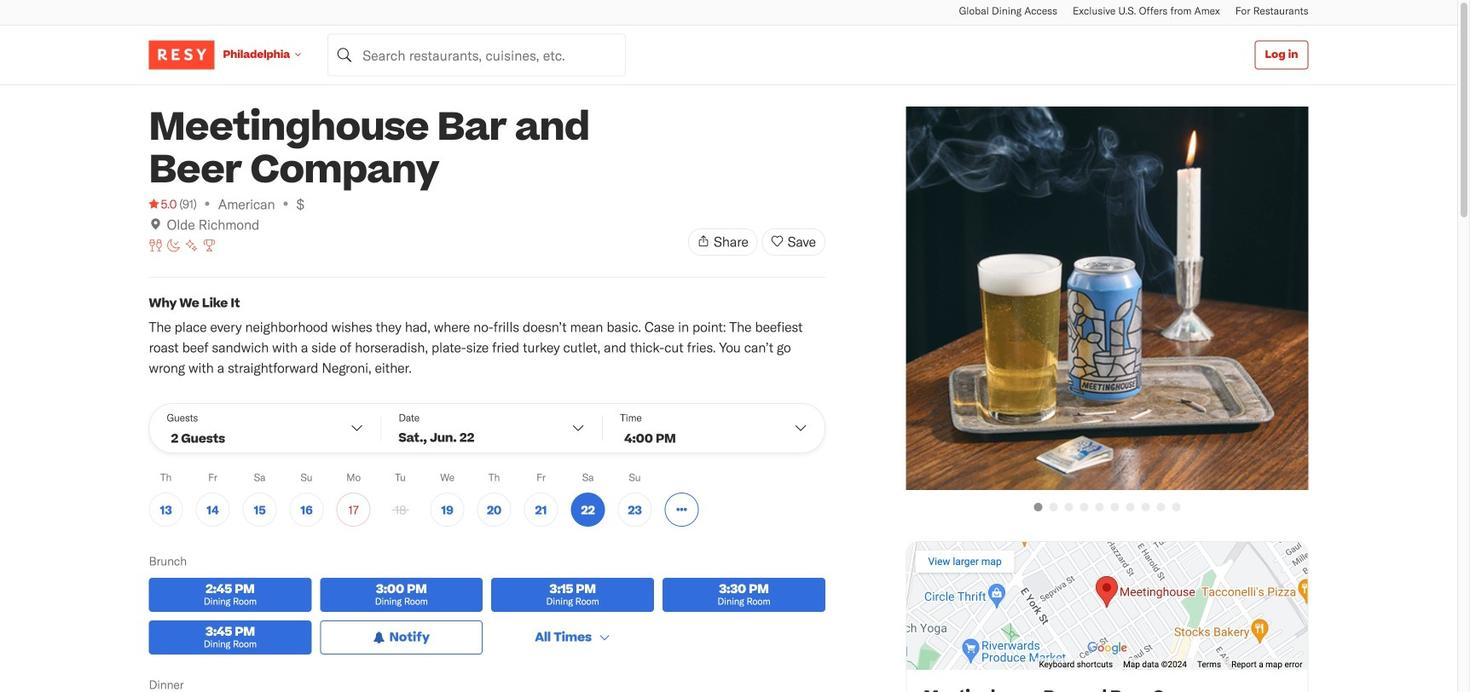 Task type: locate. For each thing, give the bounding box(es) containing it.
None field
[[328, 34, 626, 76]]

5.0 out of 5 stars image
[[149, 195, 177, 212]]

Search restaurants, cuisines, etc. text field
[[328, 34, 626, 76]]



Task type: vqa. For each thing, say whether or not it's contained in the screenshot.
3.5 out of 5 stars icon
no



